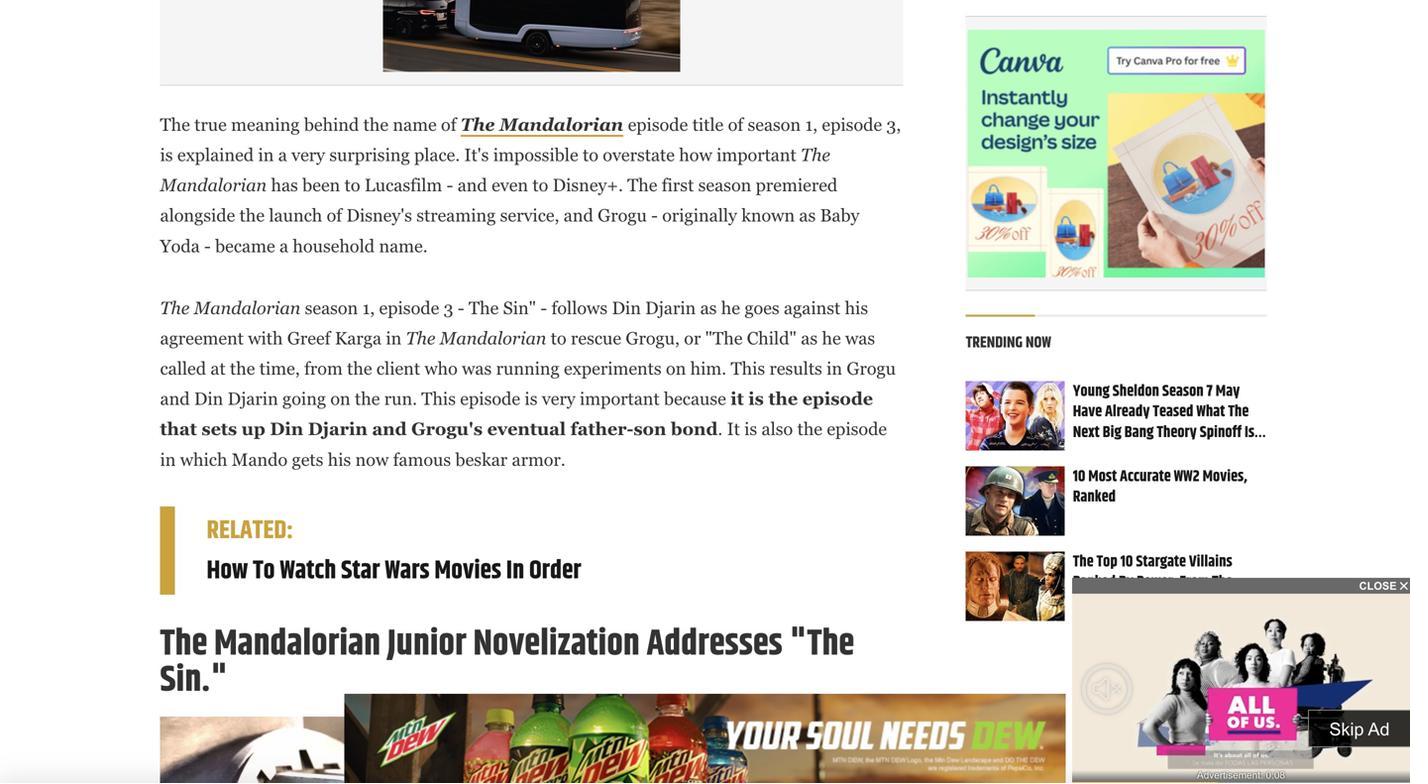 Task type: locate. For each thing, give the bounding box(es) containing it.
is inside . it is also the episode in which mando gets his now famous beskar armor.
[[745, 419, 758, 439]]

1 vertical spatial 1,
[[363, 298, 375, 318]]

1 vertical spatial 10
[[1121, 550, 1134, 574]]

n
[[611, 114, 624, 135]]

beskar
[[456, 449, 508, 470]]

1 vertical spatial his
[[328, 449, 351, 470]]

0 horizontal spatial 10
[[1074, 464, 1086, 489]]

0 vertical spatial the mandalorian
[[160, 145, 831, 195]]

is down running
[[525, 389, 538, 409]]

video player region
[[1073, 594, 1411, 783]]

episode title of season 1, episode 3, is explained in a very surprising place. it's impossible to overstate how important
[[160, 114, 902, 165]]

name
[[393, 114, 437, 135]]

1 vertical spatial "the
[[790, 617, 855, 672]]

is inside "to rescue grogu, or "the child" as he was called at the time, from the client who was running experiments on him. this results in grogu and din djarin going on the run. this episode is very important because"
[[525, 389, 538, 409]]

important up premiered at the right top
[[717, 145, 797, 165]]

mandalorian down the explained
[[160, 175, 267, 195]]

this down who
[[422, 389, 456, 409]]

season inside episode title of season 1, episode 3, is explained in a very surprising place. it's impossible to overstate how important
[[748, 114, 801, 135]]

on
[[666, 358, 686, 379], [330, 389, 351, 409]]

to rescue grogu, or "the child" as he was called at the time, from the client who was running experiments on him. this results in grogu and din djarin going on the run. this episode is very important because
[[160, 328, 896, 409]]

in up client
[[386, 328, 402, 348]]

close
[[1360, 580, 1398, 592]]

is inside the it is the episode that sets up din djarin and grogu's eventual father-son bond
[[749, 389, 764, 409]]

0 horizontal spatial this
[[422, 389, 456, 409]]

he inside season 1, episode 3 - the sin" - follows din djarin as he goes against his agreement with greef karga in
[[722, 298, 741, 318]]

on down the from
[[330, 389, 351, 409]]

0 vertical spatial 1,
[[806, 114, 818, 135]]

1 vertical spatial was
[[462, 358, 492, 379]]

the right 3
[[469, 298, 499, 318]]

episode right also
[[827, 419, 888, 439]]

important down experiments
[[580, 389, 660, 409]]

the inside has been to lucasfilm - and even to disney+. the first season premiered alongside the launch of disney's streaming service, and grogu - originally known as baby yoda - became a household name.
[[628, 175, 658, 195]]

advertisement region for the true meaning behind the name of
[[383, 0, 681, 72]]

him.
[[691, 358, 727, 379]]

wars
[[385, 551, 430, 591]]

to inside episode title of season 1, episode 3, is explained in a very surprising place. it's impossible to overstate how important
[[583, 145, 599, 165]]

ranked inside 10 most accurate ww2 movies, ranked
[[1074, 485, 1117, 509]]

0 vertical spatial ranked
[[1074, 485, 1117, 509]]

grogu right results
[[847, 358, 896, 379]]

1 vertical spatial a
[[280, 236, 289, 256]]

mandalorian inside 'the mandalorian'
[[160, 175, 267, 195]]

father-
[[571, 419, 634, 439]]

0 horizontal spatial very
[[292, 145, 325, 165]]

the down how
[[160, 617, 207, 672]]

✕
[[1401, 580, 1409, 592]]

yoda
[[160, 236, 200, 256]]

2 horizontal spatial djarin
[[646, 298, 696, 318]]

the up became
[[240, 205, 265, 226]]

as inside "to rescue grogu, or "the child" as he was called at the time, from the client who was running experiments on him. this results in grogu and din djarin going on the run. this episode is very important because"
[[801, 328, 818, 348]]

1,
[[806, 114, 818, 135], [363, 298, 375, 318]]

1, up premiered at the right top
[[806, 114, 818, 135]]

10 right the top
[[1121, 550, 1134, 574]]

1 horizontal spatial 1,
[[806, 114, 818, 135]]

the up surprising at the left top of page
[[364, 114, 389, 135]]

as up or
[[701, 298, 717, 318]]

ranked inside the top 10 stargate villains ranked by power, from the weakest to the strongest
[[1074, 570, 1117, 595]]

and inside "to rescue grogu, or "the child" as he was called at the time, from the client who was running experiments on him. this results in grogu and din djarin going on the run. this episode is very important because"
[[160, 389, 190, 409]]

is inside episode title of season 1, episode 3, is explained in a very surprising place. it's impossible to overstate how important
[[160, 145, 173, 165]]

this up it
[[731, 358, 766, 379]]

run.
[[384, 389, 417, 409]]

watch
[[280, 551, 336, 591]]

in down that
[[160, 449, 176, 470]]

0 vertical spatial grogu
[[598, 205, 647, 226]]

0 vertical spatial "the
[[706, 328, 743, 348]]

1 vertical spatial ranked
[[1074, 570, 1117, 595]]

ad
[[1369, 719, 1391, 739]]

1, inside episode title of season 1, episode 3, is explained in a very surprising place. it's impossible to overstate how important
[[806, 114, 818, 135]]

client
[[377, 358, 420, 379]]

who
[[425, 358, 458, 379]]

to inside "to rescue grogu, or "the child" as he was called at the time, from the client who was running experiments on him. this results in grogu and din djarin going on the run. this episode is very important because"
[[551, 328, 567, 348]]

the left true
[[160, 114, 190, 135]]

2 vertical spatial djarin
[[308, 419, 368, 439]]

grogu inside has been to lucasfilm - and even to disney+. the first season premiered alongside the launch of disney's streaming service, and grogu - originally known as baby yoda - became a household name.
[[598, 205, 647, 226]]

season inside season 1, episode 3 - the sin" - follows din djarin as he goes against his agreement with greef karga in
[[305, 298, 358, 318]]

1 vertical spatial he
[[822, 328, 841, 348]]

episode up eventual
[[460, 389, 521, 409]]

mandalorian inside the mandalorian junior novelization addresses "the sin."
[[214, 617, 381, 672]]

din down at
[[194, 389, 223, 409]]

10 inside the top 10 stargate villains ranked by power, from the weakest to the strongest
[[1121, 550, 1134, 574]]

skip ad
[[1330, 719, 1391, 739]]

ranked left by
[[1074, 570, 1117, 595]]

1 vertical spatial djarin
[[228, 389, 278, 409]]

1 horizontal spatial was
[[846, 328, 876, 348]]

advertisement region
[[383, 0, 681, 72], [968, 30, 1266, 277], [345, 694, 1066, 783]]

alongside
[[160, 205, 235, 226]]

0 vertical spatial very
[[292, 145, 325, 165]]

to up "disney+."
[[583, 145, 599, 165]]

0 horizontal spatial 1,
[[363, 298, 375, 318]]

the right by
[[1141, 591, 1162, 615]]

a down launch
[[280, 236, 289, 256]]

the right what
[[1229, 400, 1250, 424]]

the true meaning behind the name of the mandaloria n
[[160, 114, 624, 135]]

was right the child"
[[846, 328, 876, 348]]

of up household
[[327, 205, 342, 226]]

important
[[717, 145, 797, 165], [580, 389, 660, 409]]

1 horizontal spatial grogu
[[847, 358, 896, 379]]

a
[[278, 145, 287, 165], [280, 236, 289, 256]]

his inside . it is also the episode in which mando gets his now famous beskar armor.
[[328, 449, 351, 470]]

mandalorian down sin"
[[440, 328, 547, 348]]

young sheldon season 7 may have already teased what the next big bang theory spinoff is about
[[1074, 379, 1255, 465]]

how
[[679, 145, 713, 165]]

0 vertical spatial season
[[748, 114, 801, 135]]

mandalorian down watch in the left of the page
[[214, 617, 381, 672]]

ww2
[[1175, 464, 1200, 489]]

explained
[[177, 145, 254, 165]]

1 vertical spatial din
[[194, 389, 223, 409]]

season up originally
[[699, 175, 752, 195]]

2 vertical spatial season
[[305, 298, 358, 318]]

at
[[211, 358, 226, 379]]

he down the against
[[822, 328, 841, 348]]

0 vertical spatial his
[[845, 298, 869, 318]]

mandalorian
[[160, 175, 267, 195], [194, 298, 301, 318], [440, 328, 547, 348], [214, 617, 381, 672]]

1 horizontal spatial din
[[270, 419, 304, 439]]

to right been
[[345, 175, 360, 195]]

- up streaming at top left
[[447, 175, 453, 195]]

the up premiered at the right top
[[801, 145, 831, 165]]

0 horizontal spatial "the
[[706, 328, 743, 348]]

.
[[718, 419, 723, 439]]

to
[[253, 551, 275, 591], [1125, 591, 1138, 615]]

0 vertical spatial 10
[[1074, 464, 1086, 489]]

1 horizontal spatial 10
[[1121, 550, 1134, 574]]

is left the explained
[[160, 145, 173, 165]]

the inside season 1, episode 3 - the sin" - follows din djarin as he goes against his agreement with greef karga in
[[469, 298, 499, 318]]

is right it
[[749, 389, 764, 409]]

is right the it
[[745, 419, 758, 439]]

it is the episode that sets up din djarin and grogu's eventual father-son bond
[[160, 389, 874, 439]]

2 vertical spatial the mandalorian
[[406, 328, 547, 348]]

became
[[215, 236, 275, 256]]

was right who
[[462, 358, 492, 379]]

is
[[1245, 420, 1255, 445]]

1 vertical spatial important
[[580, 389, 660, 409]]

in right results
[[827, 358, 843, 379]]

sets
[[202, 419, 237, 439]]

on left him.
[[666, 358, 686, 379]]

a inside has been to lucasfilm - and even to disney+. the first season premiered alongside the launch of disney's streaming service, and grogu - originally known as baby yoda - became a household name.
[[280, 236, 289, 256]]

1 vertical spatial very
[[542, 389, 576, 409]]

0 vertical spatial a
[[278, 145, 287, 165]]

to
[[583, 145, 599, 165], [345, 175, 360, 195], [533, 175, 549, 195], [551, 328, 567, 348]]

the right at
[[230, 358, 255, 379]]

sin"
[[503, 298, 536, 318]]

of
[[441, 114, 457, 135], [728, 114, 744, 135], [327, 205, 342, 226]]

episode left the 3,
[[822, 114, 883, 135]]

already
[[1106, 400, 1151, 424]]

10
[[1074, 464, 1086, 489], [1121, 550, 1134, 574]]

0 vertical spatial djarin
[[646, 298, 696, 318]]

theory
[[1157, 420, 1198, 445]]

he
[[722, 298, 741, 318], [822, 328, 841, 348]]

the
[[364, 114, 389, 135], [240, 205, 265, 226], [230, 358, 255, 379], [347, 358, 372, 379], [355, 389, 380, 409], [769, 389, 798, 409], [798, 419, 823, 439]]

order
[[529, 551, 582, 591]]

very
[[292, 145, 325, 165], [542, 389, 576, 409]]

1 horizontal spatial important
[[717, 145, 797, 165]]

important inside episode title of season 1, episode 3, is explained in a very surprising place. it's impossible to overstate how important
[[717, 145, 797, 165]]

djarin up 'up'
[[228, 389, 278, 409]]

0 horizontal spatial he
[[722, 298, 741, 318]]

0 horizontal spatial grogu
[[598, 205, 647, 226]]

season 1, episode 3 - the sin" - follows din djarin as he goes against his agreement with greef karga in
[[160, 298, 869, 348]]

his inside season 1, episode 3 - the sin" - follows din djarin as he goes against his agreement with greef karga in
[[845, 298, 869, 318]]

title
[[693, 114, 724, 135]]

1 horizontal spatial on
[[666, 358, 686, 379]]

and down the run.
[[372, 419, 407, 439]]

ranked
[[1074, 485, 1117, 509], [1074, 570, 1117, 595]]

1 vertical spatial as
[[701, 298, 717, 318]]

as down the against
[[801, 328, 818, 348]]

grogu inside "to rescue grogu, or "the child" as he was called at the time, from the client who was running experiments on him. this results in grogu and din djarin going on the run. this episode is very important because"
[[847, 358, 896, 379]]

2 vertical spatial as
[[801, 328, 818, 348]]

the inside . it is also the episode in which mando gets his now famous beskar armor.
[[798, 419, 823, 439]]

to inside related: how to watch star wars movies in order
[[253, 551, 275, 591]]

1 horizontal spatial this
[[731, 358, 766, 379]]

star
[[341, 551, 380, 591]]

2 horizontal spatial of
[[728, 114, 744, 135]]

have
[[1074, 400, 1103, 424]]

young sheldon with the big bang theory's howard and penny 1 image
[[966, 381, 1066, 451]]

0 horizontal spatial djarin
[[228, 389, 278, 409]]

djarin inside "to rescue grogu, or "the child" as he was called at the time, from the client who was running experiments on him. this results in grogu and din djarin going on the run. this episode is very important because"
[[228, 389, 278, 409]]

from
[[304, 358, 343, 379]]

going
[[283, 389, 326, 409]]

meaning
[[231, 114, 300, 135]]

episode
[[628, 114, 688, 135], [822, 114, 883, 135], [379, 298, 440, 318], [460, 389, 521, 409], [803, 389, 874, 409], [827, 419, 888, 439]]

of up place. on the top
[[441, 114, 457, 135]]

din
[[612, 298, 641, 318], [194, 389, 223, 409], [270, 419, 304, 439]]

as inside has been to lucasfilm - and even to disney+. the first season premiered alongside the launch of disney's streaming service, and grogu - originally known as baby yoda - became a household name.
[[800, 205, 816, 226]]

he left goes
[[722, 298, 741, 318]]

surprising
[[330, 145, 410, 165]]

0 vertical spatial important
[[717, 145, 797, 165]]

-
[[447, 175, 453, 195], [652, 205, 658, 226], [204, 236, 211, 256], [458, 298, 465, 318], [541, 298, 547, 318]]

1 vertical spatial grogu
[[847, 358, 896, 379]]

1 horizontal spatial "the
[[790, 617, 855, 672]]

may
[[1216, 379, 1241, 403]]

season up "greef"
[[305, 298, 358, 318]]

1 horizontal spatial djarin
[[308, 419, 368, 439]]

din inside "to rescue grogu, or "the child" as he was called at the time, from the client who was running experiments on him. this results in grogu and din djarin going on the run. this episode is very important because"
[[194, 389, 223, 409]]

a up has
[[278, 145, 287, 165]]

now
[[1026, 331, 1052, 355]]

0 horizontal spatial was
[[462, 358, 492, 379]]

karga
[[335, 328, 382, 348]]

advertisement region for trending now
[[968, 30, 1266, 277]]

din up grogu,
[[612, 298, 641, 318]]

0 horizontal spatial din
[[194, 389, 223, 409]]

1 horizontal spatial he
[[822, 328, 841, 348]]

1 vertical spatial this
[[422, 389, 456, 409]]

episode down results
[[803, 389, 874, 409]]

very up been
[[292, 145, 325, 165]]

season up premiered at the right top
[[748, 114, 801, 135]]

1 horizontal spatial his
[[845, 298, 869, 318]]

2 horizontal spatial din
[[612, 298, 641, 318]]

this
[[731, 358, 766, 379], [422, 389, 456, 409]]

din djarin and grogu arrive on tatooine in the mandalorian season 3 image
[[160, 717, 904, 783]]

grogu down "disney+."
[[598, 205, 647, 226]]

din right 'up'
[[270, 419, 304, 439]]

0 vertical spatial he
[[722, 298, 741, 318]]

10 left most
[[1074, 464, 1086, 489]]

in down meaning
[[258, 145, 274, 165]]

din inside season 1, episode 3 - the sin" - follows din djarin as he goes against his agreement with greef karga in
[[612, 298, 641, 318]]

experiments
[[564, 358, 662, 379]]

grogu
[[598, 205, 647, 226], [847, 358, 896, 379]]

djarin up gets
[[308, 419, 368, 439]]

and up that
[[160, 389, 190, 409]]

2 vertical spatial din
[[270, 419, 304, 439]]

very inside "to rescue grogu, or "the child" as he was called at the time, from the client who was running experiments on him. this results in grogu and din djarin going on the run. this episode is very important because"
[[542, 389, 576, 409]]

the right "from"
[[1213, 570, 1234, 595]]

and inside the it is the episode that sets up din djarin and grogu's eventual father-son bond
[[372, 419, 407, 439]]

very down running
[[542, 389, 576, 409]]

was
[[846, 328, 876, 348], [462, 358, 492, 379]]

in inside "to rescue grogu, or "the child" as he was called at the time, from the client who was running experiments on him. this results in grogu and din djarin going on the run. this episode is very important because"
[[827, 358, 843, 379]]

ranked for most
[[1074, 485, 1117, 509]]

a inside episode title of season 1, episode 3, is explained in a very surprising place. it's impossible to overstate how important
[[278, 145, 287, 165]]

by
[[1119, 570, 1134, 595]]

to right weakest
[[1125, 591, 1138, 615]]

very inside episode title of season 1, episode 3, is explained in a very surprising place. it's impossible to overstate how important
[[292, 145, 325, 165]]

trending
[[966, 331, 1023, 355]]

episode left 3
[[379, 298, 440, 318]]

to right how
[[253, 551, 275, 591]]

ranked down about
[[1074, 485, 1117, 509]]

armor.
[[512, 449, 566, 470]]

to right even
[[533, 175, 549, 195]]

0 vertical spatial as
[[800, 205, 816, 226]]

the top 10 stargate villains ranked by power, from the weakest to the strongest 1 image
[[966, 552, 1066, 621]]

the inside young sheldon season 7 may have already teased what the next big bang theory spinoff is about
[[1229, 400, 1250, 424]]

is
[[160, 145, 173, 165], [525, 389, 538, 409], [749, 389, 764, 409], [745, 419, 758, 439]]

the up who
[[406, 328, 436, 348]]

results
[[770, 358, 823, 379]]

1 vertical spatial on
[[330, 389, 351, 409]]

1 horizontal spatial very
[[542, 389, 576, 409]]

the right also
[[798, 419, 823, 439]]

0 horizontal spatial important
[[580, 389, 660, 409]]

0 vertical spatial din
[[612, 298, 641, 318]]

his right gets
[[328, 449, 351, 470]]

the up also
[[769, 389, 798, 409]]

name.
[[379, 236, 428, 256]]

1, inside season 1, episode 3 - the sin" - follows din djarin as he goes against his agreement with greef karga in
[[363, 298, 375, 318]]

his right the against
[[845, 298, 869, 318]]

to inside the top 10 stargate villains ranked by power, from the weakest to the strongest
[[1125, 591, 1138, 615]]

the left the run.
[[355, 389, 380, 409]]

of right title
[[728, 114, 744, 135]]

episode inside the it is the episode that sets up din djarin and grogu's eventual father-son bond
[[803, 389, 874, 409]]

0 horizontal spatial his
[[328, 449, 351, 470]]

the inside the mandalorian junior novelization addresses "the sin."
[[160, 617, 207, 672]]

to down follows
[[551, 328, 567, 348]]

djarin inside the it is the episode that sets up din djarin and grogu's eventual father-son bond
[[308, 419, 368, 439]]

djarin up grogu,
[[646, 298, 696, 318]]

0 vertical spatial on
[[666, 358, 686, 379]]

0 horizontal spatial to
[[253, 551, 275, 591]]

the down the overstate
[[628, 175, 658, 195]]

1 horizontal spatial of
[[441, 114, 457, 135]]

1, up karga
[[363, 298, 375, 318]]

0 vertical spatial this
[[731, 358, 766, 379]]

1 ranked from the top
[[1074, 485, 1117, 509]]

2 ranked from the top
[[1074, 570, 1117, 595]]

0 horizontal spatial of
[[327, 205, 342, 226]]

as down premiered at the right top
[[800, 205, 816, 226]]

0 horizontal spatial on
[[330, 389, 351, 409]]

1 horizontal spatial to
[[1125, 591, 1138, 615]]

- right yoda
[[204, 236, 211, 256]]

1 vertical spatial season
[[699, 175, 752, 195]]



Task type: describe. For each thing, give the bounding box(es) containing it.
collage image of tom hanks in saving private ryan and kenneth branagh in dunkirk. 1 image
[[966, 466, 1066, 536]]

greef
[[287, 328, 331, 348]]

how to watch star wars movies in order link
[[207, 551, 888, 591]]

the up it's
[[461, 114, 495, 135]]

0:08
[[1267, 770, 1286, 781]]

trending now
[[966, 331, 1052, 355]]

10 inside 10 most accurate ww2 movies, ranked
[[1074, 464, 1086, 489]]

rescue
[[571, 328, 622, 348]]

ranked for top
[[1074, 570, 1117, 595]]

in inside . it is also the episode in which mando gets his now famous beskar armor.
[[160, 449, 176, 470]]

against
[[784, 298, 841, 318]]

spinoff
[[1200, 420, 1242, 445]]

what
[[1197, 400, 1226, 424]]

movies,
[[1203, 464, 1248, 489]]

disney's
[[347, 205, 412, 226]]

sheldon
[[1113, 379, 1160, 403]]

also
[[762, 419, 793, 439]]

because
[[664, 389, 727, 409]]

din inside the it is the episode that sets up din djarin and grogu's eventual father-son bond
[[270, 419, 304, 439]]

in inside season 1, episode 3 - the sin" - follows din djarin as he goes against his agreement with greef karga in
[[386, 328, 402, 348]]

related:
[[207, 511, 293, 551]]

10 most accurate ww2 movies, ranked link
[[1074, 464, 1248, 509]]

child"
[[747, 328, 797, 348]]

advertisement: 0:08
[[1198, 770, 1286, 781]]

next
[[1074, 420, 1100, 445]]

the inside the it is the episode that sets up din djarin and grogu's eventual father-son bond
[[769, 389, 798, 409]]

called
[[160, 358, 206, 379]]

episode inside "to rescue grogu, or "the child" as he was called at the time, from the client who was running experiments on him. this results in grogu and din djarin going on the run. this episode is very important because"
[[460, 389, 521, 409]]

service,
[[500, 205, 560, 226]]

eventual
[[487, 419, 566, 439]]

of inside has been to lucasfilm - and even to disney+. the first season premiered alongside the launch of disney's streaming service, and grogu - originally known as baby yoda - became a household name.
[[327, 205, 342, 226]]

0 vertical spatial was
[[846, 328, 876, 348]]

- left originally
[[652, 205, 658, 226]]

follows
[[552, 298, 608, 318]]

young sheldon season 7 may have already teased what the next big bang theory spinoff is about link
[[1074, 379, 1255, 465]]

1 vertical spatial the mandalorian
[[160, 298, 301, 318]]

- right sin"
[[541, 298, 547, 318]]

in inside episode title of season 1, episode 3, is explained in a very surprising place. it's impossible to overstate how important
[[258, 145, 274, 165]]

son
[[634, 419, 667, 439]]

gets
[[292, 449, 324, 470]]

3
[[444, 298, 454, 318]]

the mandalorian junior novelization addresses "the sin."
[[160, 617, 855, 708]]

impossible
[[494, 145, 579, 165]]

stargate
[[1137, 550, 1187, 574]]

premiered
[[756, 175, 838, 195]]

up
[[242, 419, 266, 439]]

streaming
[[417, 205, 496, 226]]

it
[[727, 419, 740, 439]]

overstate
[[603, 145, 675, 165]]

of inside episode title of season 1, episode 3, is explained in a very surprising place. it's impossible to overstate how important
[[728, 114, 744, 135]]

episode inside . it is also the episode in which mando gets his now famous beskar armor.
[[827, 419, 888, 439]]

famous
[[393, 449, 451, 470]]

it's
[[465, 145, 489, 165]]

it
[[731, 389, 744, 409]]

about
[[1074, 441, 1108, 465]]

junior
[[387, 617, 467, 672]]

or
[[684, 328, 701, 348]]

. it is also the episode in which mando gets his now famous beskar armor.
[[160, 419, 888, 470]]

strongest
[[1165, 591, 1222, 615]]

and down "disney+."
[[564, 205, 594, 226]]

even
[[492, 175, 529, 195]]

the inside has been to lucasfilm - and even to disney+. the first season premiered alongside the launch of disney's streaming service, and grogu - originally known as baby yoda - became a household name.
[[240, 205, 265, 226]]

- right 3
[[458, 298, 465, 318]]

the top 10 stargate villains ranked by power, from the weakest to the strongest link
[[1074, 550, 1234, 615]]

place.
[[414, 145, 460, 165]]

mando
[[232, 449, 288, 470]]

agreement
[[160, 328, 244, 348]]

season inside has been to lucasfilm - and even to disney+. the first season premiered alongside the launch of disney's streaming service, and grogu - originally known as baby yoda - became a household name.
[[699, 175, 752, 195]]

7
[[1207, 379, 1213, 403]]

skip
[[1330, 719, 1365, 739]]

big
[[1103, 420, 1122, 445]]

grogu's
[[412, 419, 483, 439]]

goes
[[745, 298, 780, 318]]

episode up the overstate
[[628, 114, 688, 135]]

power,
[[1137, 570, 1177, 595]]

he inside "to rescue grogu, or "the child" as he was called at the time, from the client who was running experiments on him. this results in grogu and din djarin going on the run. this episode is very important because"
[[822, 328, 841, 348]]

young
[[1074, 379, 1110, 403]]

as inside season 1, episode 3 - the sin" - follows din djarin as he goes against his agreement with greef karga in
[[701, 298, 717, 318]]

djarin inside season 1, episode 3 - the sin" - follows din djarin as he goes against his agreement with greef karga in
[[646, 298, 696, 318]]

addresses
[[647, 617, 783, 672]]

bond
[[671, 419, 718, 439]]

weakest
[[1074, 591, 1122, 615]]

important inside "to rescue grogu, or "the child" as he was called at the time, from the client who was running experiments on him. this results in grogu and din djarin going on the run. this episode is very important because"
[[580, 389, 660, 409]]

"the inside the mandalorian junior novelization addresses "the sin."
[[790, 617, 855, 672]]

the down karga
[[347, 358, 372, 379]]

bang
[[1125, 420, 1154, 445]]

sin."
[[160, 653, 228, 708]]

episode inside season 1, episode 3 - the sin" - follows din djarin as he goes against his agreement with greef karga in
[[379, 298, 440, 318]]

season
[[1163, 379, 1204, 403]]

accurate
[[1121, 464, 1172, 489]]

running
[[496, 358, 560, 379]]

"the inside "to rescue grogu, or "the child" as he was called at the time, from the client who was running experiments on him. this results in grogu and din djarin going on the run. this episode is very important because"
[[706, 328, 743, 348]]

launch
[[269, 205, 322, 226]]

villains
[[1190, 550, 1233, 574]]

first
[[662, 175, 694, 195]]

has been to lucasfilm - and even to disney+. the first season premiered alongside the launch of disney's streaming service, and grogu - originally known as baby yoda - became a household name.
[[160, 175, 860, 256]]

baby
[[821, 205, 860, 226]]

household
[[293, 236, 375, 256]]

from
[[1180, 570, 1210, 595]]

the up agreement
[[160, 298, 190, 318]]

now
[[356, 449, 389, 470]]

originally
[[663, 205, 738, 226]]

the left the top
[[1074, 550, 1094, 574]]

behind
[[304, 114, 359, 135]]

in
[[506, 551, 525, 591]]

grogu,
[[626, 328, 680, 348]]

close ✕ button
[[1073, 578, 1411, 594]]

the top 10 stargate villains ranked by power, from the weakest to the strongest
[[1074, 550, 1234, 615]]

10 most accurate ww2 movies, ranked
[[1074, 464, 1248, 509]]

and down it's
[[458, 175, 488, 195]]

mandalorian up with
[[194, 298, 301, 318]]



Task type: vqa. For each thing, say whether or not it's contained in the screenshot.
Reality for Reality TV Features
no



